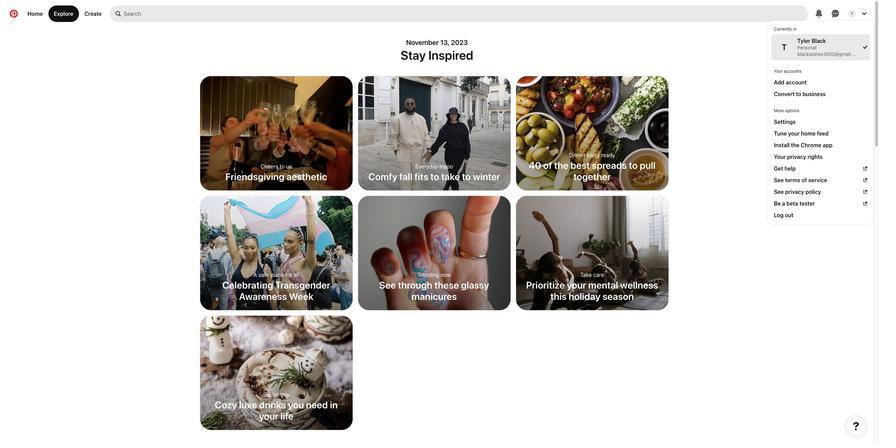 Task type: describe. For each thing, give the bounding box(es) containing it.
your privacy rights link
[[775, 153, 868, 161]]

party
[[587, 152, 600, 158]]

together
[[574, 171, 612, 183]]

get help
[[775, 166, 797, 172]]

add
[[775, 79, 785, 86]]

currently in
[[775, 26, 797, 32]]

your inside sip on this cozy luxe drinks you need in your life
[[259, 411, 279, 422]]

cheers
[[261, 164, 279, 170]]

care
[[594, 272, 605, 278]]

search icon image
[[116, 11, 121, 16]]

tune your home feed link
[[775, 130, 868, 137]]

currently in element
[[772, 24, 871, 60]]

this inside take care prioritize your mental wellness this holiday season
[[551, 291, 567, 302]]

home
[[27, 11, 43, 17]]

log
[[775, 212, 784, 219]]

0 vertical spatial in
[[794, 26, 797, 32]]

see terms of service
[[775, 177, 828, 184]]

be a beta tester link
[[775, 200, 868, 208]]

get
[[775, 166, 784, 172]]

dinner
[[570, 152, 586, 158]]

inspo
[[440, 164, 453, 170]]

friendsgiving
[[226, 171, 285, 183]]

all
[[294, 272, 299, 278]]

week
[[289, 291, 314, 302]]

everyday
[[416, 164, 439, 170]]

add account
[[775, 79, 808, 86]]

get help link
[[775, 165, 868, 173]]

explore
[[54, 11, 73, 17]]

convert
[[775, 91, 795, 97]]

drinks
[[259, 400, 286, 411]]

transgender
[[276, 280, 331, 291]]

tyler black personal
[[798, 38, 827, 51]]

install the chrome app
[[775, 142, 833, 148]]

cozy
[[215, 400, 237, 411]]

need
[[306, 400, 328, 411]]

tyler black menu item
[[772, 34, 871, 60]]

prioritize
[[527, 280, 565, 291]]

a safe place for all celebrating transgender awareness week
[[222, 272, 331, 302]]

tyler black image
[[849, 10, 857, 18]]

help
[[785, 166, 797, 172]]

2023
[[451, 38, 468, 46]]

november 13, 2023 stay inspired
[[401, 38, 474, 63]]

your for your privacy rights
[[775, 154, 787, 160]]

more options
[[775, 108, 800, 113]]

to inside dinner party ready 40 of the best spreads to pull together
[[630, 160, 638, 171]]

take
[[581, 272, 592, 278]]

see inside trending now see through these glassy manicures
[[380, 280, 396, 291]]

tune
[[775, 131, 788, 137]]

dinner party ready 40 of the best spreads to pull together
[[529, 152, 656, 183]]

spreads
[[592, 160, 628, 171]]

convert to business
[[775, 91, 827, 97]]

Search text field
[[124, 5, 809, 22]]

be
[[775, 201, 782, 207]]

install
[[775, 142, 790, 148]]

policy
[[806, 189, 822, 195]]

safe
[[259, 272, 269, 278]]

comfy
[[369, 171, 398, 183]]

privacy for policy
[[786, 189, 805, 195]]

holiday
[[569, 291, 601, 302]]

black
[[813, 38, 827, 44]]

us
[[286, 164, 292, 170]]

a
[[254, 272, 257, 278]]

currently
[[775, 26, 793, 32]]

your privacy rights
[[775, 154, 824, 160]]

aesthetic
[[287, 171, 327, 183]]

of inside dinner party ready 40 of the best spreads to pull together
[[544, 160, 553, 171]]

chrome
[[802, 142, 822, 148]]

privacy for rights
[[788, 154, 807, 160]]

be a beta tester
[[775, 201, 816, 207]]



Task type: locate. For each thing, give the bounding box(es) containing it.
1 vertical spatial privacy
[[786, 189, 805, 195]]

40
[[529, 160, 542, 171]]

1 vertical spatial in
[[330, 400, 338, 411]]

terms
[[786, 177, 801, 184]]

pull
[[640, 160, 656, 171]]

to inside your accounts element
[[797, 91, 802, 97]]

place
[[271, 272, 284, 278]]

celebrating
[[222, 280, 274, 291]]

beta
[[787, 201, 799, 207]]

2 vertical spatial see
[[380, 280, 396, 291]]

through
[[398, 280, 433, 291]]

1 vertical spatial of
[[802, 177, 808, 184]]

see
[[775, 177, 785, 184], [775, 189, 785, 195], [380, 280, 396, 291]]

1 horizontal spatial of
[[802, 177, 808, 184]]

tester
[[800, 201, 816, 207]]

see terms of service link
[[775, 177, 868, 184]]

a
[[783, 201, 786, 207]]

see left through
[[380, 280, 396, 291]]

privacy inside see privacy policy link
[[786, 189, 805, 195]]

privacy up help in the top right of the page
[[788, 154, 807, 160]]

your right tune
[[789, 131, 801, 137]]

this right "on"
[[281, 392, 290, 398]]

privacy inside your privacy rights link
[[788, 154, 807, 160]]

more
[[775, 108, 785, 113]]

to right take
[[463, 171, 471, 183]]

your inside more options element
[[775, 154, 787, 160]]

trending
[[418, 272, 440, 278]]

luxe
[[239, 400, 257, 411]]

your inside more options element
[[789, 131, 801, 137]]

the inside dinner party ready 40 of the best spreads to pull together
[[555, 160, 569, 171]]

to inside cheers to us friendsgiving aesthetic
[[280, 164, 285, 170]]

in inside sip on this cozy luxe drinks you need in your life
[[330, 400, 338, 411]]

your down the take
[[567, 280, 587, 291]]

privacy up be a beta tester
[[786, 189, 805, 195]]

settings
[[775, 119, 797, 125]]

this inside sip on this cozy luxe drinks you need in your life
[[281, 392, 290, 398]]

create
[[84, 11, 102, 17]]

in right the need
[[330, 400, 338, 411]]

0 vertical spatial the
[[792, 142, 800, 148]]

tyler
[[798, 38, 811, 44]]

1 horizontal spatial this
[[551, 291, 567, 302]]

sip on this cozy luxe drinks you need in your life
[[215, 392, 338, 422]]

home
[[802, 131, 816, 137]]

rights
[[808, 154, 824, 160]]

to down everyday
[[431, 171, 440, 183]]

0 vertical spatial your
[[789, 131, 801, 137]]

0 horizontal spatial in
[[330, 400, 338, 411]]

of right 40
[[544, 160, 553, 171]]

0 vertical spatial see
[[775, 177, 785, 184]]

of right terms
[[802, 177, 808, 184]]

your accounts element
[[772, 66, 871, 100]]

personal
[[798, 45, 817, 51]]

of inside more options element
[[802, 177, 808, 184]]

0 horizontal spatial of
[[544, 160, 553, 171]]

2 your from the top
[[775, 154, 787, 160]]

to down the account
[[797, 91, 802, 97]]

1 horizontal spatial the
[[792, 142, 800, 148]]

in
[[794, 26, 797, 32], [330, 400, 338, 411]]

settings link
[[775, 118, 868, 126]]

to left pull on the top right of the page
[[630, 160, 638, 171]]

1 horizontal spatial your
[[567, 280, 587, 291]]

to left us
[[280, 164, 285, 170]]

the up your privacy rights
[[792, 142, 800, 148]]

1 horizontal spatial in
[[794, 26, 797, 32]]

feed
[[818, 131, 829, 137]]

best
[[571, 160, 590, 171]]

selected item image
[[864, 45, 868, 49]]

tune your home feed
[[775, 131, 829, 137]]

0 vertical spatial of
[[544, 160, 553, 171]]

cheers to us friendsgiving aesthetic
[[226, 164, 327, 183]]

your up add
[[775, 69, 784, 74]]

the inside more options element
[[792, 142, 800, 148]]

account
[[787, 79, 808, 86]]

your left life
[[259, 411, 279, 422]]

on
[[273, 392, 279, 398]]

your inside take care prioritize your mental wellness this holiday season
[[567, 280, 587, 291]]

now
[[441, 272, 451, 278]]

to
[[797, 91, 802, 97], [630, 160, 638, 171], [280, 164, 285, 170], [431, 171, 440, 183], [463, 171, 471, 183]]

0 horizontal spatial the
[[555, 160, 569, 171]]

create link
[[79, 5, 107, 22]]

awareness
[[239, 291, 287, 302]]

your for your accounts
[[775, 69, 784, 74]]

0 vertical spatial privacy
[[788, 154, 807, 160]]

service
[[809, 177, 828, 184]]

2 horizontal spatial your
[[789, 131, 801, 137]]

the left best
[[555, 160, 569, 171]]

you
[[288, 400, 304, 411]]

for
[[286, 272, 292, 278]]

in right the "currently"
[[794, 26, 797, 32]]

business
[[803, 91, 827, 97]]

see for see privacy policy
[[775, 189, 785, 195]]

fall
[[400, 171, 413, 183]]

november
[[407, 38, 439, 46]]

inspired
[[429, 48, 474, 63]]

see down get
[[775, 177, 785, 184]]

see up be
[[775, 189, 785, 195]]

winter
[[473, 171, 501, 183]]

ready
[[602, 152, 616, 158]]

life
[[281, 411, 294, 422]]

2 vertical spatial your
[[259, 411, 279, 422]]

this
[[551, 291, 567, 302], [281, 392, 290, 398]]

mental
[[589, 280, 619, 291]]

the
[[792, 142, 800, 148], [555, 160, 569, 171]]

1 vertical spatial your
[[775, 154, 787, 160]]

see privacy policy link
[[775, 188, 868, 196]]

season
[[603, 291, 635, 302]]

accounts
[[785, 69, 802, 74]]

1 your from the top
[[775, 69, 784, 74]]

sip
[[264, 392, 271, 398]]

see privacy policy
[[775, 189, 822, 195]]

more options element
[[772, 106, 871, 221]]

0 vertical spatial this
[[551, 291, 567, 302]]

explore link
[[48, 5, 79, 22]]

these
[[435, 280, 459, 291]]

home link
[[22, 5, 48, 22]]

everyday inspo comfy fall fits to take to winter
[[369, 164, 501, 183]]

log out
[[775, 212, 794, 219]]

0 vertical spatial your
[[775, 69, 784, 74]]

this left holiday at the bottom of the page
[[551, 291, 567, 302]]

your up get
[[775, 154, 787, 160]]

take
[[442, 171, 460, 183]]

glassy
[[461, 280, 490, 291]]

1 vertical spatial see
[[775, 189, 785, 195]]

stay
[[401, 48, 426, 63]]

take care prioritize your mental wellness this holiday season
[[527, 272, 659, 302]]

trending now see through these glassy manicures
[[380, 272, 490, 302]]

0 horizontal spatial your
[[259, 411, 279, 422]]

see for see terms of service
[[775, 177, 785, 184]]

manicures
[[412, 291, 457, 302]]

1 vertical spatial the
[[555, 160, 569, 171]]

1 vertical spatial this
[[281, 392, 290, 398]]

your
[[789, 131, 801, 137], [567, 280, 587, 291], [259, 411, 279, 422]]

app
[[824, 142, 833, 148]]

0 horizontal spatial this
[[281, 392, 290, 398]]

out
[[786, 212, 794, 219]]

1 vertical spatial your
[[567, 280, 587, 291]]

of
[[544, 160, 553, 171], [802, 177, 808, 184]]

wellness
[[621, 280, 659, 291]]



Task type: vqa. For each thing, say whether or not it's contained in the screenshot.
Terms
yes



